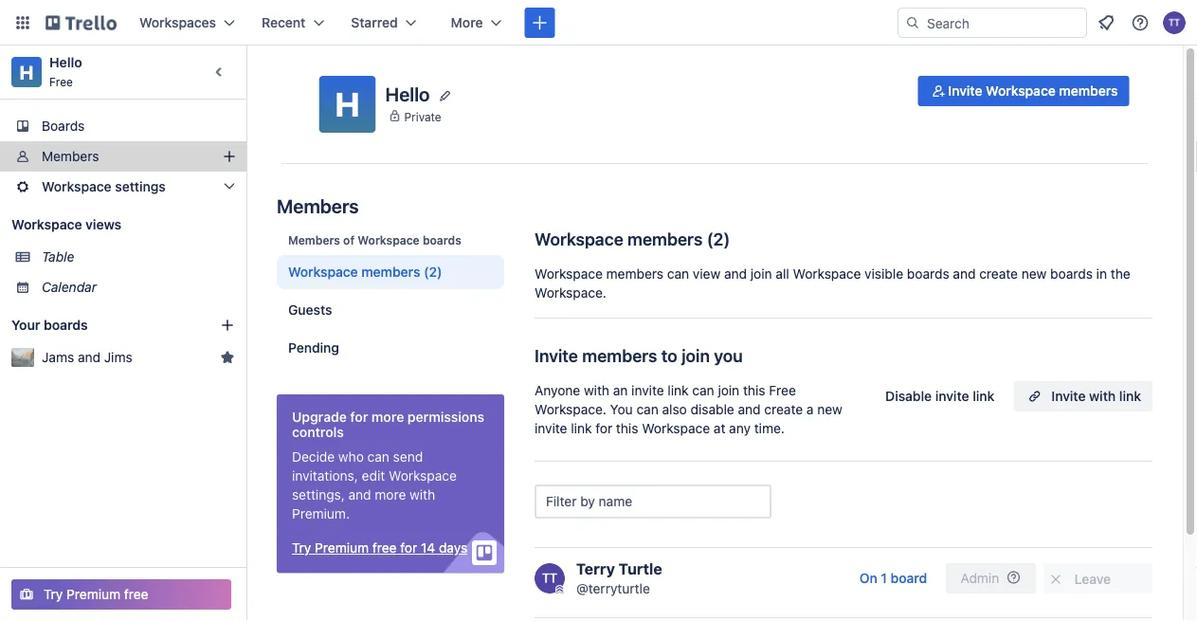 Task type: locate. For each thing, give the bounding box(es) containing it.
1 horizontal spatial join
[[718, 383, 740, 398]]

for right upgrade
[[350, 409, 368, 425]]

hello right h link
[[49, 55, 82, 70]]

can left view
[[668, 266, 690, 282]]

for
[[350, 409, 368, 425], [596, 421, 613, 436], [400, 540, 417, 556]]

controls
[[292, 424, 344, 440]]

view
[[693, 266, 721, 282]]

premium inside 'button'
[[315, 540, 369, 556]]

try premium free for 14 days button
[[292, 539, 468, 558]]

1 horizontal spatial create
[[980, 266, 1019, 282]]

0 vertical spatial sm image
[[930, 82, 949, 101]]

invite with link
[[1052, 388, 1142, 404]]

0 vertical spatial h
[[19, 61, 34, 83]]

invite down anyone
[[535, 421, 568, 436]]

0 vertical spatial new
[[1022, 266, 1047, 282]]

boards
[[423, 233, 462, 247], [907, 266, 950, 282], [1051, 266, 1093, 282], [44, 317, 88, 333]]

0 horizontal spatial hello
[[49, 55, 82, 70]]

link inside invite with link button
[[1120, 388, 1142, 404]]

1 horizontal spatial free
[[769, 383, 796, 398]]

2 horizontal spatial invite
[[936, 388, 970, 404]]

h left the private
[[335, 84, 360, 124]]

1 vertical spatial join
[[682, 345, 710, 366]]

workspace settings button
[[0, 172, 247, 202]]

for down you at bottom right
[[596, 421, 613, 436]]

members left view
[[607, 266, 664, 282]]

0 horizontal spatial for
[[350, 409, 368, 425]]

this member is an admin of this workspace. image
[[556, 585, 564, 594]]

workspace members
[[535, 229, 703, 249], [288, 264, 420, 280]]

2 vertical spatial invite
[[1052, 388, 1086, 404]]

try inside 'button'
[[292, 540, 311, 556]]

guests
[[288, 302, 332, 318]]

1 horizontal spatial new
[[1022, 266, 1047, 282]]

0 vertical spatial free
[[373, 540, 397, 556]]

for left 14
[[400, 540, 417, 556]]

and down edit
[[349, 487, 371, 503]]

more
[[372, 409, 404, 425], [375, 487, 406, 503]]

invite for invite workspace members
[[949, 83, 983, 99]]

and
[[725, 266, 747, 282], [953, 266, 976, 282], [78, 349, 101, 365], [738, 402, 761, 417], [349, 487, 371, 503]]

members
[[1060, 83, 1119, 99], [628, 229, 703, 249], [362, 264, 420, 280], [607, 266, 664, 282], [583, 345, 658, 366]]

2 horizontal spatial join
[[751, 266, 773, 282]]

also
[[662, 402, 687, 417]]

your
[[11, 317, 40, 333]]

0 horizontal spatial sm image
[[930, 82, 949, 101]]

try for try premium free for 14 days
[[292, 540, 311, 556]]

members up of
[[277, 194, 359, 217]]

hello up the private
[[386, 83, 430, 105]]

0 notifications image
[[1095, 11, 1118, 34]]

jims
[[104, 349, 132, 365]]

sm image left leave
[[1047, 570, 1066, 589]]

table
[[42, 249, 74, 265]]

join inside workspace members can view and join all workspace visible boards and create new boards in the workspace.
[[751, 266, 773, 282]]

workspace members down of
[[288, 264, 420, 280]]

more button
[[440, 8, 514, 38]]

and right visible
[[953, 266, 976, 282]]

free up time.
[[769, 383, 796, 398]]

try premium free button
[[11, 579, 231, 610]]

0 vertical spatial this
[[744, 383, 766, 398]]

members
[[42, 148, 99, 164], [277, 194, 359, 217], [288, 233, 340, 247]]

2 vertical spatial join
[[718, 383, 740, 398]]

0 horizontal spatial free
[[124, 587, 148, 602]]

members inside button
[[1060, 83, 1119, 99]]

1 vertical spatial free
[[769, 383, 796, 398]]

1
[[881, 570, 888, 586]]

2 workspace. from the top
[[535, 402, 607, 417]]

the
[[1111, 266, 1131, 282]]

1 horizontal spatial sm image
[[1047, 570, 1066, 589]]

workspaces button
[[128, 8, 247, 38]]

1 horizontal spatial this
[[744, 383, 766, 398]]

free
[[373, 540, 397, 556], [124, 587, 148, 602]]

0 vertical spatial workspace.
[[535, 285, 607, 301]]

invite right an
[[632, 383, 664, 398]]

free inside the hello free
[[49, 75, 73, 88]]

0 vertical spatial free
[[49, 75, 73, 88]]

workspace. inside workspace members can view and join all workspace visible boards and create new boards in the workspace.
[[535, 285, 607, 301]]

1 vertical spatial new
[[818, 402, 843, 417]]

premium for try premium free for 14 days
[[315, 540, 369, 556]]

(2)
[[424, 264, 442, 280]]

this down you at bottom right
[[616, 421, 639, 436]]

with inside anyone with an invite link can join this free workspace. you can also disable and create a new invite link for this workspace at any time.
[[584, 383, 610, 398]]

for inside upgrade for more permissions controls decide who can send invitations, edit workspace settings, and more with premium.
[[350, 409, 368, 425]]

more down edit
[[375, 487, 406, 503]]

workspace
[[986, 83, 1056, 99], [42, 179, 112, 194], [11, 217, 82, 232], [535, 229, 624, 249], [358, 233, 420, 247], [288, 264, 358, 280], [535, 266, 603, 282], [793, 266, 861, 282], [642, 421, 710, 436], [389, 468, 457, 484]]

workspace inside workspace settings dropdown button
[[42, 179, 112, 194]]

free
[[49, 75, 73, 88], [769, 383, 796, 398]]

0 horizontal spatial try
[[44, 587, 63, 602]]

new inside anyone with an invite link can join this free workspace. you can also disable and create a new invite link for this workspace at any time.
[[818, 402, 843, 417]]

h button
[[319, 76, 376, 133]]

0 horizontal spatial invite
[[535, 345, 578, 366]]

1 horizontal spatial with
[[584, 383, 610, 398]]

your boards
[[11, 317, 88, 333]]

sm image inside leave "link"
[[1047, 570, 1066, 589]]

members left of
[[288, 233, 340, 247]]

premium for try premium free
[[67, 587, 121, 602]]

pending link
[[277, 331, 505, 365]]

primary element
[[0, 0, 1198, 46]]

join left all
[[751, 266, 773, 282]]

2
[[714, 229, 724, 249]]

invite inside button
[[936, 388, 970, 404]]

0 vertical spatial invite
[[949, 83, 983, 99]]

Filter by name text field
[[535, 485, 772, 519]]

sm image for invite workspace members button
[[930, 82, 949, 101]]

create inside workspace members can view and join all workspace visible boards and create new boards in the workspace.
[[980, 266, 1019, 282]]

sm image
[[930, 82, 949, 101], [1047, 570, 1066, 589]]

1 horizontal spatial hello
[[386, 83, 430, 105]]

premium
[[315, 540, 369, 556], [67, 587, 121, 602]]

1 horizontal spatial invite
[[949, 83, 983, 99]]

members left "("
[[628, 229, 703, 249]]

1 horizontal spatial premium
[[315, 540, 369, 556]]

0 vertical spatial create
[[980, 266, 1019, 282]]

1 vertical spatial this
[[616, 421, 639, 436]]

2 horizontal spatial for
[[596, 421, 613, 436]]

invite
[[949, 83, 983, 99], [535, 345, 578, 366], [1052, 388, 1086, 404]]

members down 0 notifications icon
[[1060, 83, 1119, 99]]

premium inside button
[[67, 587, 121, 602]]

sm image down search field in the top of the page
[[930, 82, 949, 101]]

invite members to join you
[[535, 345, 743, 366]]

search image
[[906, 15, 921, 30]]

1 vertical spatial hello
[[386, 83, 430, 105]]

this
[[744, 383, 766, 398], [616, 421, 639, 436]]

free inside button
[[124, 587, 148, 602]]

your boards with 1 items element
[[11, 314, 192, 337]]

new right a
[[818, 402, 843, 417]]

free inside 'button'
[[373, 540, 397, 556]]

join up disable
[[718, 383, 740, 398]]

sm image for leave "link"
[[1047, 570, 1066, 589]]

starred button
[[340, 8, 428, 38]]

with for anyone
[[584, 383, 610, 398]]

workspace. inside anyone with an invite link can join this free workspace. you can also disable and create a new invite link for this workspace at any time.
[[535, 402, 607, 417]]

can up edit
[[368, 449, 390, 465]]

any
[[729, 421, 751, 436]]

h inside "button"
[[335, 84, 360, 124]]

1 horizontal spatial free
[[373, 540, 397, 556]]

2 horizontal spatial invite
[[1052, 388, 1086, 404]]

invite
[[632, 383, 664, 398], [936, 388, 970, 404], [535, 421, 568, 436]]

0 vertical spatial hello
[[49, 55, 82, 70]]

can
[[668, 266, 690, 282], [693, 383, 715, 398], [637, 402, 659, 417], [368, 449, 390, 465]]

0 horizontal spatial free
[[49, 75, 73, 88]]

(
[[707, 229, 714, 249]]

0 vertical spatial try
[[292, 540, 311, 556]]

new left the in
[[1022, 266, 1047, 282]]

1 vertical spatial free
[[124, 587, 148, 602]]

and up any
[[738, 402, 761, 417]]

)
[[724, 229, 731, 249]]

1 horizontal spatial for
[[400, 540, 417, 556]]

create board or workspace image
[[531, 13, 550, 32]]

all
[[776, 266, 790, 282]]

1 vertical spatial sm image
[[1047, 570, 1066, 589]]

1 vertical spatial workspace.
[[535, 402, 607, 417]]

this up any
[[744, 383, 766, 398]]

0 horizontal spatial invite
[[535, 421, 568, 436]]

1 vertical spatial workspace members
[[288, 264, 420, 280]]

h for h link
[[19, 61, 34, 83]]

1 horizontal spatial workspace members
[[535, 229, 703, 249]]

members down boards
[[42, 148, 99, 164]]

boards up "(2)"
[[423, 233, 462, 247]]

try for try premium free
[[44, 587, 63, 602]]

0 horizontal spatial new
[[818, 402, 843, 417]]

0 horizontal spatial h
[[19, 61, 34, 83]]

1 vertical spatial h
[[335, 84, 360, 124]]

0 horizontal spatial workspace members
[[288, 264, 420, 280]]

invite with link button
[[1014, 381, 1153, 412]]

sm image inside invite workspace members button
[[930, 82, 949, 101]]

try inside button
[[44, 587, 63, 602]]

0 vertical spatial premium
[[315, 540, 369, 556]]

new
[[1022, 266, 1047, 282], [818, 402, 843, 417]]

with inside upgrade for more permissions controls decide who can send invitations, edit workspace settings, and more with premium.
[[410, 487, 435, 503]]

try
[[292, 540, 311, 556], [44, 587, 63, 602]]

settings
[[115, 179, 166, 194]]

0 horizontal spatial create
[[765, 402, 803, 417]]

invite right disable
[[936, 388, 970, 404]]

1 horizontal spatial try
[[292, 540, 311, 556]]

workspace members left "("
[[535, 229, 703, 249]]

members inside workspace members can view and join all workspace visible boards and create new boards in the workspace.
[[607, 266, 664, 282]]

more up send
[[372, 409, 404, 425]]

join right "to" on the right of the page
[[682, 345, 710, 366]]

0 horizontal spatial with
[[410, 487, 435, 503]]

disable
[[886, 388, 932, 404]]

recent button
[[250, 8, 336, 38]]

h
[[19, 61, 34, 83], [335, 84, 360, 124]]

1 vertical spatial invite
[[535, 345, 578, 366]]

free down hello "link"
[[49, 75, 73, 88]]

workspace.
[[535, 285, 607, 301], [535, 402, 607, 417]]

anyone
[[535, 383, 581, 398]]

h left the hello free in the left of the page
[[19, 61, 34, 83]]

new inside workspace members can view and join all workspace visible boards and create new boards in the workspace.
[[1022, 266, 1047, 282]]

private
[[404, 110, 442, 123]]

0 horizontal spatial premium
[[67, 587, 121, 602]]

terry turtle @terryturtle
[[577, 560, 663, 597]]

2 horizontal spatial with
[[1090, 388, 1116, 404]]

1 workspace. from the top
[[535, 285, 607, 301]]

free for try premium free for 14 days
[[373, 540, 397, 556]]

boards right visible
[[907, 266, 950, 282]]

0 vertical spatial join
[[751, 266, 773, 282]]

1 vertical spatial premium
[[67, 587, 121, 602]]

1 horizontal spatial h
[[335, 84, 360, 124]]

0 horizontal spatial this
[[616, 421, 639, 436]]

workspace. down anyone
[[535, 402, 607, 417]]

1 vertical spatial try
[[44, 587, 63, 602]]

link
[[668, 383, 689, 398], [973, 388, 995, 404], [1120, 388, 1142, 404], [571, 421, 592, 436]]

boards left the in
[[1051, 266, 1093, 282]]

1 vertical spatial create
[[765, 402, 803, 417]]

workspace. up 'invite members to join you'
[[535, 285, 607, 301]]

with inside button
[[1090, 388, 1116, 404]]

add board image
[[220, 318, 235, 333]]



Task type: vqa. For each thing, say whether or not it's contained in the screenshot.
the join
yes



Task type: describe. For each thing, give the bounding box(es) containing it.
calendar
[[42, 279, 97, 295]]

time.
[[755, 421, 785, 436]]

members down members of workspace boards
[[362, 264, 420, 280]]

boards up jams
[[44, 317, 88, 333]]

starred
[[351, 15, 398, 30]]

workspace navigation collapse icon image
[[207, 59, 233, 85]]

admin button
[[946, 563, 1037, 594]]

terry turtle (terryturtle) image
[[1164, 11, 1186, 34]]

visible
[[865, 266, 904, 282]]

create inside anyone with an invite link can join this free workspace. you can also disable and create a new invite link for this workspace at any time.
[[765, 402, 803, 417]]

boards link
[[0, 111, 247, 141]]

members up an
[[583, 345, 658, 366]]

hello for hello free
[[49, 55, 82, 70]]

@terryturtle
[[577, 581, 650, 597]]

workspace settings
[[42, 179, 166, 194]]

14
[[421, 540, 435, 556]]

send
[[393, 449, 423, 465]]

views
[[85, 217, 121, 232]]

0 vertical spatial members
[[42, 148, 99, 164]]

can right you at bottom right
[[637, 402, 659, 417]]

at
[[714, 421, 726, 436]]

a
[[807, 402, 814, 417]]

leave link
[[1044, 563, 1153, 594]]

of
[[343, 233, 355, 247]]

settings,
[[292, 487, 345, 503]]

and left jims
[[78, 349, 101, 365]]

invite workspace members button
[[918, 76, 1130, 106]]

1 vertical spatial more
[[375, 487, 406, 503]]

in
[[1097, 266, 1108, 282]]

h link
[[11, 57, 42, 87]]

invitations,
[[292, 468, 358, 484]]

open information menu image
[[1131, 13, 1150, 32]]

days
[[439, 540, 468, 556]]

join inside anyone with an invite link can join this free workspace. you can also disable and create a new invite link for this workspace at any time.
[[718, 383, 740, 398]]

on
[[860, 570, 878, 586]]

0 vertical spatial more
[[372, 409, 404, 425]]

pending
[[288, 340, 339, 356]]

try premium free for 14 days
[[292, 540, 468, 556]]

and inside anyone with an invite link can join this free workspace. you can also disable and create a new invite link for this workspace at any time.
[[738, 402, 761, 417]]

can inside upgrade for more permissions controls decide who can send invitations, edit workspace settings, and more with premium.
[[368, 449, 390, 465]]

invite for invite members to join you
[[535, 345, 578, 366]]

hello link
[[49, 55, 82, 70]]

terry
[[577, 560, 615, 578]]

Search field
[[921, 9, 1087, 37]]

jams and jims
[[42, 349, 132, 365]]

admin
[[961, 570, 1000, 586]]

invite workspace members
[[949, 83, 1119, 99]]

1 vertical spatial members
[[277, 194, 359, 217]]

can inside workspace members can view and join all workspace visible boards and create new boards in the workspace.
[[668, 266, 690, 282]]

and right view
[[725, 266, 747, 282]]

who
[[339, 449, 364, 465]]

you
[[714, 345, 743, 366]]

link inside disable invite link button
[[973, 388, 995, 404]]

members link
[[0, 141, 247, 172]]

h for h "button"
[[335, 84, 360, 124]]

hello for hello
[[386, 83, 430, 105]]

for inside 'button'
[[400, 540, 417, 556]]

( 2 )
[[707, 229, 731, 249]]

table link
[[42, 248, 235, 266]]

starred icon image
[[220, 350, 235, 365]]

boards
[[42, 118, 85, 134]]

an
[[613, 383, 628, 398]]

board
[[891, 570, 928, 586]]

free inside anyone with an invite link can join this free workspace. you can also disable and create a new invite link for this workspace at any time.
[[769, 383, 796, 398]]

guests link
[[277, 293, 505, 327]]

workspaces
[[139, 15, 216, 30]]

anyone with an invite link can join this free workspace. you can also disable and create a new invite link for this workspace at any time.
[[535, 383, 843, 436]]

1 horizontal spatial invite
[[632, 383, 664, 398]]

0 horizontal spatial join
[[682, 345, 710, 366]]

to
[[662, 345, 678, 366]]

upgrade
[[292, 409, 347, 425]]

hello free
[[49, 55, 82, 88]]

and inside upgrade for more permissions controls decide who can send invitations, edit workspace settings, and more with premium.
[[349, 487, 371, 503]]

leave
[[1075, 571, 1112, 587]]

with for invite
[[1090, 388, 1116, 404]]

workspace members can view and join all workspace visible boards and create new boards in the workspace.
[[535, 266, 1131, 301]]

more
[[451, 15, 483, 30]]

workspace views
[[11, 217, 121, 232]]

disable
[[691, 402, 735, 417]]

permissions
[[408, 409, 485, 425]]

edit
[[362, 468, 385, 484]]

2 vertical spatial members
[[288, 233, 340, 247]]

premium.
[[292, 506, 350, 522]]

jams and jims link
[[42, 348, 212, 367]]

on 1 board link
[[849, 563, 939, 594]]

workspace inside invite workspace members button
[[986, 83, 1056, 99]]

try premium free
[[44, 587, 148, 602]]

invite for invite with link
[[1052, 388, 1086, 404]]

members of workspace boards
[[288, 233, 462, 247]]

turtle
[[619, 560, 663, 578]]

for inside anyone with an invite link can join this free workspace. you can also disable and create a new invite link for this workspace at any time.
[[596, 421, 613, 436]]

can up disable
[[693, 383, 715, 398]]

decide
[[292, 449, 335, 465]]

recent
[[262, 15, 306, 30]]

back to home image
[[46, 8, 117, 38]]

0 vertical spatial workspace members
[[535, 229, 703, 249]]

workspace inside anyone with an invite link can join this free workspace. you can also disable and create a new invite link for this workspace at any time.
[[642, 421, 710, 436]]

workspace inside upgrade for more permissions controls decide who can send invitations, edit workspace settings, and more with premium.
[[389, 468, 457, 484]]

upgrade for more permissions controls decide who can send invitations, edit workspace settings, and more with premium.
[[292, 409, 485, 522]]

you
[[610, 402, 633, 417]]

free for try premium free
[[124, 587, 148, 602]]

disable invite link button
[[874, 381, 1007, 412]]

jams
[[42, 349, 74, 365]]

on 1 board
[[860, 570, 928, 586]]

calendar link
[[42, 278, 235, 297]]

disable invite link
[[886, 388, 995, 404]]



